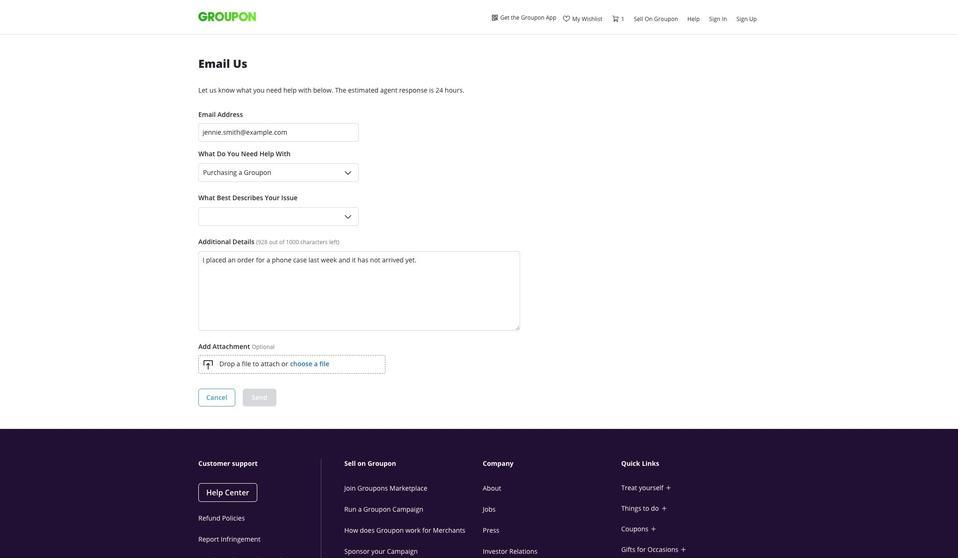 Task type: describe. For each thing, give the bounding box(es) containing it.
3 heading from the left
[[483, 459, 623, 468]]

1 heading from the left
[[198, 459, 321, 468]]



Task type: locate. For each thing, give the bounding box(es) containing it.
heading
[[198, 459, 321, 468], [344, 459, 485, 468], [483, 459, 623, 468], [621, 459, 762, 468]]

None email field
[[198, 123, 359, 142]]

None text field
[[198, 251, 520, 331]]

groupon image
[[198, 11, 256, 22]]

4 heading from the left
[[621, 459, 762, 468]]

2 heading from the left
[[344, 459, 485, 468]]



Task type: vqa. For each thing, say whether or not it's contained in the screenshot.
1st heading
yes



